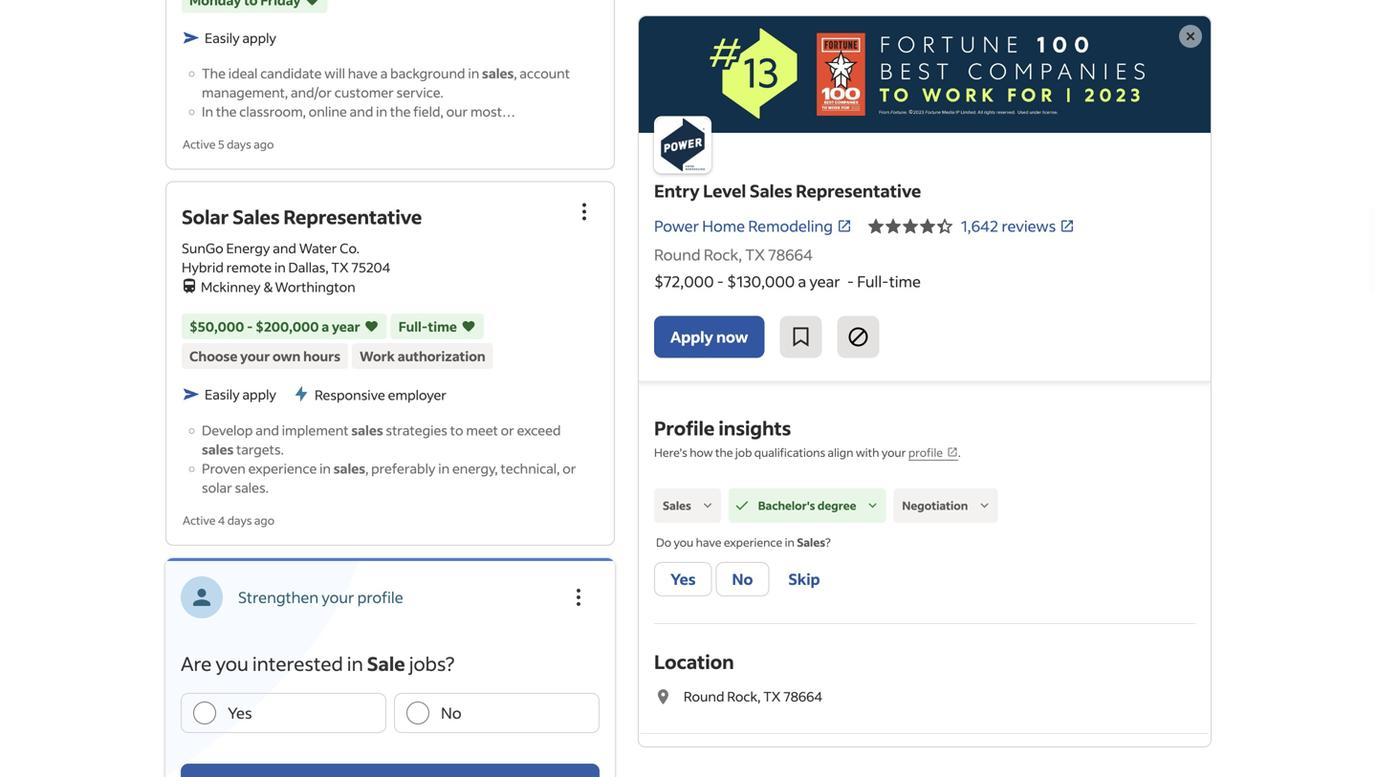 Task type: describe. For each thing, give the bounding box(es) containing it.
missing qualification image for negotiation
[[976, 497, 993, 515]]

rock, for entry level sales representative
[[704, 245, 742, 265]]

in the classroom, online and in the field, our most…
[[202, 103, 516, 120]]

entry
[[654, 180, 700, 202]]

active 4 days ago
[[183, 513, 275, 528]]

responsive employer
[[315, 386, 447, 404]]

2 easily apply from the top
[[205, 386, 276, 403]]

sungo energy and water co. hybrid remote in dallas, tx 75204
[[182, 240, 391, 276]]

apply
[[671, 327, 714, 347]]

jobs?
[[409, 652, 455, 677]]

strengthen your profile
[[238, 588, 403, 608]]

sales up power home remodeling link
[[750, 180, 793, 202]]

the ideal candidate will have a background in sales
[[202, 64, 514, 82]]

online
[[309, 103, 347, 120]]

choose
[[189, 348, 238, 365]]

qualifications
[[755, 445, 826, 460]]

sales up energy
[[233, 204, 280, 229]]

2 easily from the top
[[205, 386, 240, 403]]

0 horizontal spatial representative
[[284, 204, 422, 229]]

1 horizontal spatial matches your preference image
[[364, 317, 380, 336]]

job
[[736, 445, 752, 460]]

power home remodeling
[[654, 216, 833, 236]]

in down bachelor's
[[785, 535, 795, 550]]

account
[[520, 64, 570, 82]]

now
[[717, 327, 749, 347]]

days for in the classroom, online and in the field, our most…
[[227, 137, 251, 151]]

?
[[826, 535, 831, 550]]

active for proven experience in
[[183, 513, 216, 528]]

are you interested in sale jobs?
[[181, 652, 455, 677]]

0 vertical spatial and
[[350, 103, 373, 120]]

78664 for entry level sales representative
[[768, 245, 813, 265]]

1 matching qualification image from the left
[[734, 497, 751, 515]]

management,
[[202, 84, 288, 101]]

service.
[[397, 84, 444, 101]]

1 horizontal spatial time
[[890, 272, 921, 291]]

sales up most…
[[482, 64, 514, 82]]

do you have experience in sales ?
[[656, 535, 831, 550]]

background
[[391, 64, 466, 82]]

1 horizontal spatial the
[[390, 103, 411, 120]]

solar
[[182, 204, 229, 229]]

develop and implement sales strategies to meet or exceed sales targets.
[[202, 422, 561, 458]]

- for $72,000 - $130,000 a year - full-time
[[717, 272, 724, 291]]

and/or
[[291, 84, 332, 101]]

1 vertical spatial experience
[[724, 535, 783, 550]]

dallas,
[[289, 259, 329, 276]]

2 apply from the top
[[242, 386, 276, 403]]

0 vertical spatial full-
[[858, 272, 890, 291]]

here's
[[654, 445, 688, 460]]

worthington
[[275, 278, 356, 296]]

bachelor's degree button
[[729, 489, 886, 523]]

develop
[[202, 422, 253, 439]]

own
[[273, 348, 301, 365]]

round rock, tx 78664 for location
[[684, 689, 823, 706]]

choose your own hours
[[189, 348, 341, 365]]

2 horizontal spatial -
[[848, 272, 854, 291]]

most…
[[471, 103, 516, 120]]

1,642 reviews link
[[962, 216, 1076, 236]]

your for own
[[240, 348, 270, 365]]

round for location
[[684, 689, 725, 706]]

meet
[[466, 422, 498, 439]]

0 vertical spatial a
[[381, 64, 388, 82]]

&
[[263, 278, 272, 296]]

sales down bachelor's degree button
[[797, 535, 826, 550]]

energy
[[226, 240, 270, 257]]

active 5 days ago
[[183, 137, 274, 151]]

0 horizontal spatial matches your preference image
[[305, 0, 320, 9]]

78664 for location
[[784, 689, 823, 706]]

0 horizontal spatial have
[[348, 64, 378, 82]]

customer
[[335, 84, 394, 101]]

close job details image
[[1180, 25, 1203, 48]]

5
[[218, 137, 225, 151]]

location
[[654, 650, 735, 675]]

non job content: strengthen your profile menu actions image
[[567, 587, 590, 610]]

bachelor's degree
[[758, 498, 857, 513]]

tx for location
[[764, 689, 781, 706]]

work authorization
[[360, 348, 486, 365]]

are
[[181, 652, 212, 677]]

profile insights
[[654, 416, 792, 441]]

will
[[325, 64, 345, 82]]

are you interested in <b>sale</b> jobs? option group
[[181, 694, 600, 734]]

sungo
[[182, 240, 224, 257]]

in down customer
[[376, 103, 388, 120]]

1 vertical spatial time
[[428, 318, 457, 335]]

technical,
[[501, 460, 560, 477]]

your for profile
[[322, 588, 354, 608]]

, preferably in energy, technical, or solar sales.
[[202, 460, 576, 497]]

in
[[202, 103, 213, 120]]

0 horizontal spatial profile
[[357, 588, 403, 608]]

year for $200,000
[[332, 318, 360, 335]]

1 easily apply from the top
[[205, 29, 276, 46]]

days for proven experience in
[[227, 513, 252, 528]]

how
[[690, 445, 713, 460]]

sales button
[[654, 489, 721, 523]]

sales.
[[235, 479, 269, 497]]

1,642 reviews
[[962, 216, 1056, 236]]

apply now button
[[654, 316, 765, 358]]

$50,000
[[189, 318, 244, 335]]

1 easily from the top
[[205, 29, 240, 46]]

here's how the job qualifications align with your
[[654, 445, 909, 460]]

yes button
[[654, 563, 712, 597]]

round for entry level sales representative
[[654, 245, 701, 265]]

proven experience in sales
[[202, 460, 366, 477]]

do
[[656, 535, 672, 550]]

, account management, and/or customer service.
[[202, 64, 570, 101]]

profile
[[654, 416, 715, 441]]

sales up proven
[[202, 441, 234, 458]]

reviews
[[1002, 216, 1056, 236]]

0 horizontal spatial the
[[216, 103, 237, 120]]

work
[[360, 348, 395, 365]]

$72,000 - $130,000 a year - full-time
[[654, 272, 921, 291]]



Task type: locate. For each thing, give the bounding box(es) containing it.
0 vertical spatial 78664
[[768, 245, 813, 265]]

profile link
[[909, 445, 959, 461]]

you for do
[[674, 535, 694, 550]]

1 horizontal spatial your
[[322, 588, 354, 608]]

1 vertical spatial round
[[684, 689, 725, 706]]

missing qualification image inside sales button
[[699, 497, 716, 515]]

0 vertical spatial you
[[674, 535, 694, 550]]

year for $130,000
[[810, 272, 841, 291]]

0 vertical spatial easily
[[205, 29, 240, 46]]

1 horizontal spatial you
[[674, 535, 694, 550]]

1 horizontal spatial have
[[696, 535, 722, 550]]

experience up no button
[[724, 535, 783, 550]]

2 days from the top
[[227, 513, 252, 528]]

1 vertical spatial matches your preference image
[[364, 317, 380, 336]]

0 horizontal spatial missing qualification image
[[699, 497, 716, 515]]

ago
[[254, 137, 274, 151], [254, 513, 275, 528]]

1 active from the top
[[183, 137, 216, 151]]

round rock, tx 78664 down location
[[684, 689, 823, 706]]

matching qualification image right the degree
[[864, 497, 882, 515]]

co.
[[340, 240, 360, 257]]

in
[[468, 64, 480, 82], [376, 103, 388, 120], [274, 259, 286, 276], [320, 460, 331, 477], [438, 460, 450, 477], [785, 535, 795, 550], [347, 652, 363, 677]]

0 vertical spatial have
[[348, 64, 378, 82]]

0 horizontal spatial matching qualification image
[[734, 497, 751, 515]]

0 horizontal spatial yes
[[228, 704, 252, 723]]

have
[[348, 64, 378, 82], [696, 535, 722, 550]]

1 horizontal spatial yes
[[671, 570, 696, 589]]

power home remodeling link
[[654, 215, 853, 238]]

4.3 out of 5 stars image
[[868, 215, 954, 238]]

full-
[[858, 272, 890, 291], [399, 318, 428, 335]]

.
[[959, 445, 961, 460]]

2 vertical spatial and
[[256, 422, 279, 439]]

1 vertical spatial rock,
[[727, 689, 761, 706]]

experience down targets. on the bottom left of page
[[248, 460, 317, 477]]

sales
[[482, 64, 514, 82], [351, 422, 383, 439], [202, 441, 234, 458], [334, 460, 366, 477]]

active
[[183, 137, 216, 151], [183, 513, 216, 528]]

negotiation
[[903, 498, 969, 513]]

transit information image
[[182, 275, 197, 293]]

0 horizontal spatial experience
[[248, 460, 317, 477]]

$50,000 - $200,000 a year
[[189, 318, 360, 335]]

0 horizontal spatial -
[[247, 318, 253, 335]]

0 vertical spatial time
[[890, 272, 921, 291]]

active left 4
[[183, 513, 216, 528]]

a up customer
[[381, 64, 388, 82]]

days right 5
[[227, 137, 251, 151]]

or inside develop and implement sales strategies to meet or exceed sales targets.
[[501, 422, 515, 439]]

1 vertical spatial a
[[798, 272, 807, 291]]

ago down sales. on the left of page
[[254, 513, 275, 528]]

apply
[[242, 29, 276, 46], [242, 386, 276, 403]]

1 vertical spatial or
[[563, 460, 576, 477]]

1 horizontal spatial missing qualification image
[[976, 497, 993, 515]]

1 vertical spatial your
[[882, 445, 906, 460]]

1 days from the top
[[227, 137, 251, 151]]

days
[[227, 137, 251, 151], [227, 513, 252, 528]]

1 vertical spatial ,
[[366, 460, 369, 477]]

0 vertical spatial apply
[[242, 29, 276, 46]]

your right the with
[[882, 445, 906, 460]]

your
[[240, 348, 270, 365], [882, 445, 906, 460], [322, 588, 354, 608]]

1 vertical spatial easily
[[205, 386, 240, 403]]

1 missing qualification image from the left
[[699, 497, 716, 515]]

1 vertical spatial easily apply
[[205, 386, 276, 403]]

in left the sale
[[347, 652, 363, 677]]

level
[[703, 180, 747, 202]]

2 horizontal spatial a
[[798, 272, 807, 291]]

1 horizontal spatial no
[[732, 570, 753, 589]]

1 vertical spatial representative
[[284, 204, 422, 229]]

year up save this job icon
[[810, 272, 841, 291]]

2 vertical spatial a
[[322, 318, 329, 335]]

home
[[702, 216, 745, 236]]

power home remodeling logo image
[[639, 16, 1211, 133], [654, 116, 712, 174]]

yes inside button
[[671, 570, 696, 589]]

0 vertical spatial round
[[654, 245, 701, 265]]

1 horizontal spatial -
[[717, 272, 724, 291]]

0 horizontal spatial no
[[441, 704, 462, 723]]

, down develop and implement sales strategies to meet or exceed sales targets.
[[366, 460, 369, 477]]

time down 4.3 out of 5 stars image
[[890, 272, 921, 291]]

interested
[[252, 652, 343, 677]]

in inside sungo energy and water co. hybrid remote in dallas, tx 75204
[[274, 259, 286, 276]]

sales up do
[[663, 498, 692, 513]]

No radio
[[407, 702, 430, 725]]

1 vertical spatial no
[[441, 704, 462, 723]]

1 vertical spatial 78664
[[784, 689, 823, 706]]

2 ago from the top
[[254, 513, 275, 528]]

your right strengthen
[[322, 588, 354, 608]]

mckinney & worthington
[[201, 278, 356, 296]]

a for $50,000 - $200,000 a year
[[322, 318, 329, 335]]

2 horizontal spatial your
[[882, 445, 906, 460]]

classroom,
[[239, 103, 306, 120]]

1 vertical spatial profile
[[357, 588, 403, 608]]

0 vertical spatial or
[[501, 422, 515, 439]]

mckinney
[[201, 278, 261, 296]]

in inside , preferably in energy, technical, or solar sales.
[[438, 460, 450, 477]]

remodeling
[[749, 216, 833, 236]]

1 vertical spatial and
[[273, 240, 297, 257]]

2 horizontal spatial the
[[716, 445, 733, 460]]

entry level sales representative
[[654, 180, 922, 202]]

2 active from the top
[[183, 513, 216, 528]]

profile up the sale
[[357, 588, 403, 608]]

candidate
[[260, 64, 322, 82]]

in up most…
[[468, 64, 480, 82]]

a for $72,000 - $130,000 a year - full-time
[[798, 272, 807, 291]]

a right $130,000
[[798, 272, 807, 291]]

representative up 4.3 out of 5 stars image
[[796, 180, 922, 202]]

in up the mckinney & worthington
[[274, 259, 286, 276]]

1 ago from the top
[[254, 137, 274, 151]]

representative up 'co.' on the top left of page
[[284, 204, 422, 229]]

0 vertical spatial ,
[[514, 64, 517, 82]]

full- up work authorization
[[399, 318, 428, 335]]

0 horizontal spatial ,
[[366, 460, 369, 477]]

matches your preference image
[[461, 317, 476, 336]]

apply up 'ideal'
[[242, 29, 276, 46]]

implement
[[282, 422, 349, 439]]

sales inside button
[[663, 498, 692, 513]]

tx inside sungo energy and water co. hybrid remote in dallas, tx 75204
[[331, 259, 349, 276]]

authorization
[[398, 348, 486, 365]]

- right $50,000
[[247, 318, 253, 335]]

round down location
[[684, 689, 725, 706]]

the
[[202, 64, 226, 82]]

matching qualification image
[[734, 497, 751, 515], [864, 497, 882, 515]]

1 horizontal spatial representative
[[796, 180, 922, 202]]

75204
[[351, 259, 391, 276]]

1 vertical spatial days
[[227, 513, 252, 528]]

targets.
[[236, 441, 284, 458]]

0 horizontal spatial time
[[428, 318, 457, 335]]

1 vertical spatial apply
[[242, 386, 276, 403]]

missing qualification image inside negotiation button
[[976, 497, 993, 515]]

matches your preference image
[[305, 0, 320, 9], [364, 317, 380, 336]]

days right 4
[[227, 513, 252, 528]]

0 vertical spatial representative
[[796, 180, 922, 202]]

rock, for location
[[727, 689, 761, 706]]

0 vertical spatial rock,
[[704, 245, 742, 265]]

0 horizontal spatial your
[[240, 348, 270, 365]]

1 vertical spatial have
[[696, 535, 722, 550]]

1 horizontal spatial matching qualification image
[[864, 497, 882, 515]]

bachelor's
[[758, 498, 816, 513]]

responsive
[[315, 386, 385, 404]]

Yes radio
[[193, 702, 216, 725]]

2 missing qualification image from the left
[[976, 497, 993, 515]]

or inside , preferably in energy, technical, or solar sales.
[[563, 460, 576, 477]]

the left 'job'
[[716, 445, 733, 460]]

or right technical,
[[563, 460, 576, 477]]

rock, down home
[[704, 245, 742, 265]]

ago down classroom,
[[254, 137, 274, 151]]

solar sales representative
[[182, 204, 422, 229]]

tx for entry level sales representative
[[746, 245, 765, 265]]

1 horizontal spatial a
[[381, 64, 388, 82]]

full- up not interested 'image'
[[858, 272, 890, 291]]

your left own
[[240, 348, 270, 365]]

1 vertical spatial round rock, tx 78664
[[684, 689, 823, 706]]

apply now
[[671, 327, 749, 347]]

1 horizontal spatial experience
[[724, 535, 783, 550]]

matches your preference image up work
[[364, 317, 380, 336]]

easily apply
[[205, 29, 276, 46], [205, 386, 276, 403]]

$130,000
[[727, 272, 795, 291]]

align
[[828, 445, 854, 460]]

matches your preference image up candidate
[[305, 0, 320, 9]]

round rock, tx 78664
[[654, 245, 813, 265], [684, 689, 823, 706]]

easily
[[205, 29, 240, 46], [205, 386, 240, 403]]

1 horizontal spatial full-
[[858, 272, 890, 291]]

missing qualification image right negotiation
[[976, 497, 993, 515]]

0 horizontal spatial you
[[216, 652, 249, 677]]

matching qualification image up the "do you have experience in sales ?"
[[734, 497, 751, 515]]

preferably
[[371, 460, 436, 477]]

skip button
[[773, 563, 836, 597]]

the right in
[[216, 103, 237, 120]]

save this job image
[[790, 326, 813, 349]]

in down implement
[[320, 460, 331, 477]]

job actions for solar sales representative is collapsed image
[[573, 200, 596, 223]]

0 vertical spatial matches your preference image
[[305, 0, 320, 9]]

, left account in the top of the page
[[514, 64, 517, 82]]

1,642
[[962, 216, 999, 236]]

easily apply up 'ideal'
[[205, 29, 276, 46]]

a up hours
[[322, 318, 329, 335]]

- right $72,000
[[717, 272, 724, 291]]

active left 5
[[183, 137, 216, 151]]

you right are
[[216, 652, 249, 677]]

round rock, tx 78664 for entry level sales representative
[[654, 245, 813, 265]]

1 horizontal spatial profile
[[909, 445, 943, 460]]

no right the no radio
[[441, 704, 462, 723]]

sale
[[367, 652, 405, 677]]

sales down responsive employer
[[351, 422, 383, 439]]

or right meet
[[501, 422, 515, 439]]

hours
[[303, 348, 341, 365]]

0 vertical spatial experience
[[248, 460, 317, 477]]

round rock, tx 78664 down home
[[654, 245, 813, 265]]

rock,
[[704, 245, 742, 265], [727, 689, 761, 706]]

and up targets. on the bottom left of page
[[256, 422, 279, 439]]

the
[[216, 103, 237, 120], [390, 103, 411, 120], [716, 445, 733, 460]]

profile inside the profile link
[[909, 445, 943, 460]]

profile left . on the bottom of page
[[909, 445, 943, 460]]

no down the "do you have experience in sales ?"
[[732, 570, 753, 589]]

solar sales representative button
[[182, 204, 422, 229]]

missing qualification image
[[699, 497, 716, 515], [976, 497, 993, 515]]

rock, down location
[[727, 689, 761, 706]]

employer
[[388, 386, 447, 404]]

1 vertical spatial full-
[[399, 318, 428, 335]]

time left matches your preference image
[[428, 318, 457, 335]]

0 vertical spatial year
[[810, 272, 841, 291]]

easily apply up develop
[[205, 386, 276, 403]]

0 vertical spatial no
[[732, 570, 753, 589]]

remote
[[226, 259, 272, 276]]

0 vertical spatial ago
[[254, 137, 274, 151]]

1 vertical spatial year
[[332, 318, 360, 335]]

or
[[501, 422, 515, 439], [563, 460, 576, 477]]

1 vertical spatial active
[[183, 513, 216, 528]]

not interested image
[[847, 326, 870, 349]]

field,
[[414, 103, 444, 120]]

0 vertical spatial round rock, tx 78664
[[654, 245, 813, 265]]

yes inside are you interested in <b>sale</b> jobs? option group
[[228, 704, 252, 723]]

, for the ideal candidate will have a background in sales
[[514, 64, 517, 82]]

ago for proven experience in
[[254, 513, 275, 528]]

and
[[350, 103, 373, 120], [273, 240, 297, 257], [256, 422, 279, 439]]

missing qualification image for sales
[[699, 497, 716, 515]]

strengthen
[[238, 588, 319, 608]]

and inside develop and implement sales strategies to meet or exceed sales targets.
[[256, 422, 279, 439]]

1 apply from the top
[[242, 29, 276, 46]]

insights
[[719, 416, 792, 441]]

1 vertical spatial yes
[[228, 704, 252, 723]]

water
[[299, 240, 337, 257]]

0 horizontal spatial or
[[501, 422, 515, 439]]

strategies
[[386, 422, 448, 439]]

easily up develop
[[205, 386, 240, 403]]

round up $72,000
[[654, 245, 701, 265]]

active for in the classroom, online and in the field, our most…
[[183, 137, 216, 151]]

0 vertical spatial profile
[[909, 445, 943, 460]]

full-time
[[399, 318, 457, 335]]

sales down develop and implement sales strategies to meet or exceed sales targets.
[[334, 460, 366, 477]]

easily up the
[[205, 29, 240, 46]]

0 vertical spatial yes
[[671, 570, 696, 589]]

apply down choose your own hours
[[242, 386, 276, 403]]

no inside button
[[732, 570, 753, 589]]

power
[[654, 216, 699, 236]]

-
[[717, 272, 724, 291], [848, 272, 854, 291], [247, 318, 253, 335]]

the down service.
[[390, 103, 411, 120]]

and up dallas,
[[273, 240, 297, 257]]

negotiation button
[[894, 489, 998, 523]]

, inside , account management, and/or customer service.
[[514, 64, 517, 82]]

exceed
[[517, 422, 561, 439]]

year up hours
[[332, 318, 360, 335]]

hybrid
[[182, 259, 224, 276]]

our
[[446, 103, 468, 120]]

, inside , preferably in energy, technical, or solar sales.
[[366, 460, 369, 477]]

yes down do
[[671, 570, 696, 589]]

and inside sungo energy and water co. hybrid remote in dallas, tx 75204
[[273, 240, 297, 257]]

yes right yes option
[[228, 704, 252, 723]]

- for $50,000 - $200,000 a year
[[247, 318, 253, 335]]

1 horizontal spatial ,
[[514, 64, 517, 82]]

2 vertical spatial your
[[322, 588, 354, 608]]

no inside are you interested in <b>sale</b> jobs? option group
[[441, 704, 462, 723]]

0 horizontal spatial full-
[[399, 318, 428, 335]]

1 vertical spatial you
[[216, 652, 249, 677]]

degree
[[818, 498, 857, 513]]

0 vertical spatial days
[[227, 137, 251, 151]]

and down customer
[[350, 103, 373, 120]]

0 vertical spatial your
[[240, 348, 270, 365]]

0 vertical spatial active
[[183, 137, 216, 151]]

0 horizontal spatial a
[[322, 318, 329, 335]]

2 matching qualification image from the left
[[864, 497, 882, 515]]

1 horizontal spatial year
[[810, 272, 841, 291]]

78664
[[768, 245, 813, 265], [784, 689, 823, 706]]

have up customer
[[348, 64, 378, 82]]

ago for in the classroom, online and in the field, our most…
[[254, 137, 274, 151]]

1 vertical spatial ago
[[254, 513, 275, 528]]

solar
[[202, 479, 232, 497]]

in left energy,
[[438, 460, 450, 477]]

you for are
[[216, 652, 249, 677]]

0 horizontal spatial year
[[332, 318, 360, 335]]

ideal
[[228, 64, 258, 82]]

have down sales button
[[696, 535, 722, 550]]

1 horizontal spatial or
[[563, 460, 576, 477]]

a
[[381, 64, 388, 82], [798, 272, 807, 291], [322, 318, 329, 335]]

proven
[[202, 460, 246, 477]]

0 vertical spatial easily apply
[[205, 29, 276, 46]]

you right do
[[674, 535, 694, 550]]

missing qualification image up the "do you have experience in sales ?"
[[699, 497, 716, 515]]

, for proven experience in sales
[[366, 460, 369, 477]]

- up not interested 'image'
[[848, 272, 854, 291]]



Task type: vqa. For each thing, say whether or not it's contained in the screenshot.
the Calera in job address 111 east calera street, uvalde, tx 78801
no



